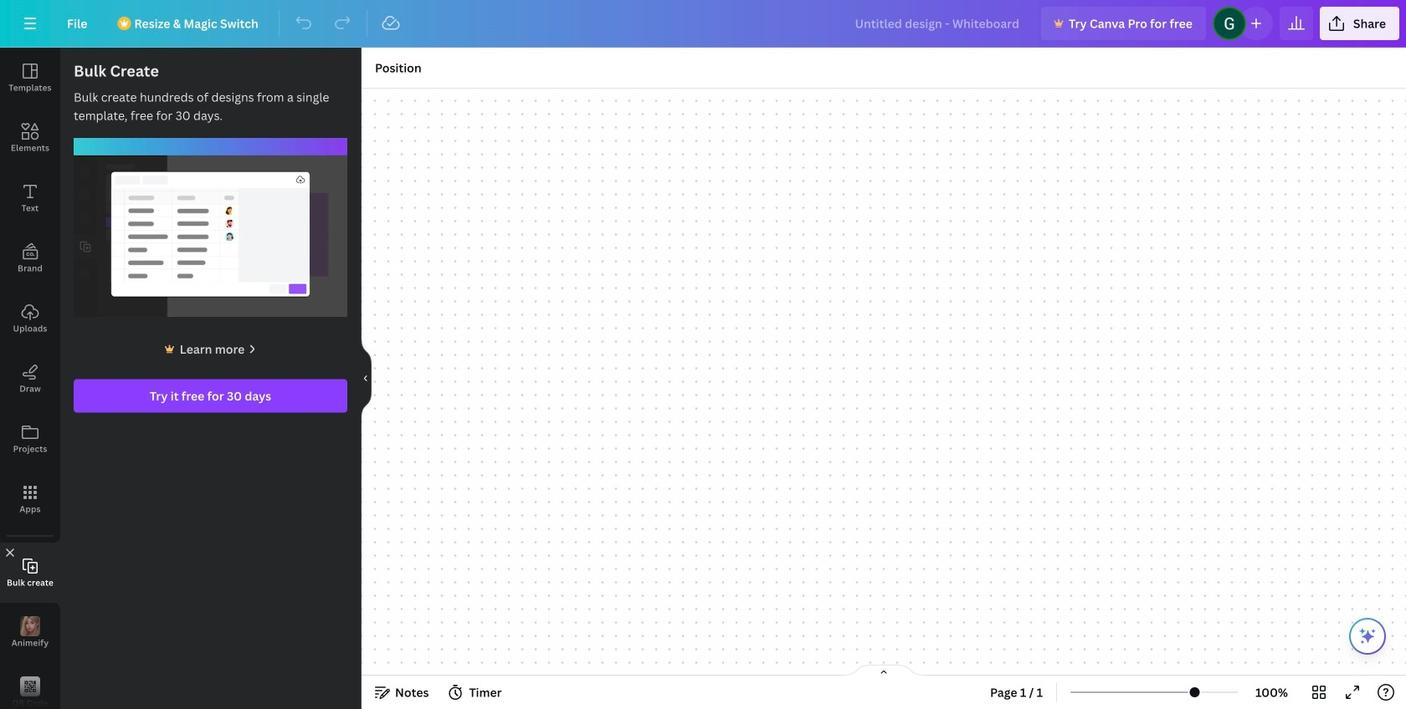 Task type: locate. For each thing, give the bounding box(es) containing it.
Design title text field
[[842, 7, 1035, 40]]

canva assistant image
[[1358, 627, 1378, 647]]

side panel tab list
[[0, 48, 60, 710]]



Task type: describe. For each thing, give the bounding box(es) containing it.
show pages image
[[844, 665, 924, 678]]

hide image
[[361, 339, 372, 419]]

main menu bar
[[0, 0, 1406, 48]]

Zoom button
[[1245, 680, 1299, 706]]



Task type: vqa. For each thing, say whether or not it's contained in the screenshot.
BROADCAST
no



